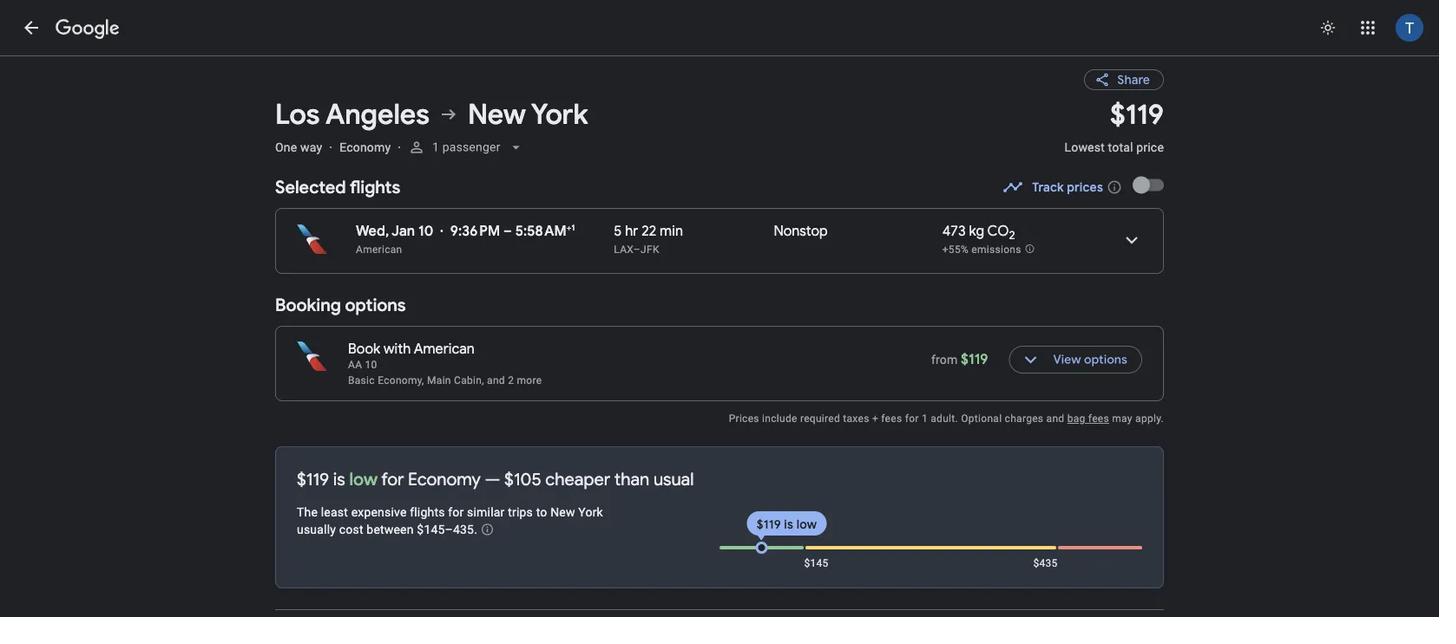 Task type: describe. For each thing, give the bounding box(es) containing it.
track
[[1032, 180, 1064, 195]]

$119 lowest total price
[[1064, 97, 1164, 154]]

economy,
[[378, 375, 424, 387]]

bag
[[1067, 413, 1085, 425]]

9:36 pm – 5:58 am +1
[[450, 223, 575, 240]]

total duration 5 hr 22 min. element
[[614, 223, 774, 243]]

lax
[[614, 244, 633, 256]]

$119 for $119 is low
[[757, 517, 781, 533]]

similar
[[467, 506, 505, 520]]

share
[[1117, 72, 1150, 88]]

expensive
[[351, 506, 407, 520]]

view options button
[[1009, 339, 1142, 381]]

$145
[[804, 558, 828, 570]]

one way
[[275, 140, 322, 154]]

lowest
[[1064, 140, 1105, 154]]

kg
[[969, 223, 984, 240]]

aa
[[348, 359, 362, 371]]

+
[[872, 413, 878, 425]]

selected flights
[[275, 176, 400, 198]]

0 horizontal spatial flights
[[350, 176, 400, 198]]

—
[[485, 469, 500, 491]]

$145–435.
[[417, 523, 477, 537]]

departing flight on wednesday, january 10. leaves los angeles international airport at 9:36 pm on wednesday, january 10 and arrives at john f. kennedy international airport at 5:58 am on thursday, january 11. element
[[356, 223, 575, 240]]

$119 for $119 is low for economy — $105 cheaper than usual
[[297, 469, 329, 491]]

1 fees from the left
[[881, 413, 902, 425]]

prices
[[1067, 180, 1103, 195]]

prices
[[729, 413, 759, 425]]

booking options
[[275, 294, 406, 316]]

9:36 pm
[[450, 223, 500, 240]]

 image inside main content
[[329, 140, 333, 154]]

co
[[987, 223, 1009, 240]]

0 horizontal spatial and
[[487, 375, 505, 387]]

5 hr 22 min lax – jfk
[[614, 223, 683, 256]]

is for $119 is low
[[784, 517, 793, 533]]

least
[[321, 506, 348, 520]]

flight details. departing flight on wednesday, january 10. leaves los angeles international airport at 9:36 pm on wednesday, january 10 and arrives at john f. kennedy international airport at 5:58 am on thursday, january 11. image
[[1111, 220, 1153, 261]]

is for $119 is low for economy — $105 cheaper than usual
[[333, 469, 345, 491]]

prices include required taxes + fees for 1 adult. optional charges and bag fees may apply.
[[729, 413, 1164, 425]]

jan
[[392, 223, 415, 240]]

0 vertical spatial york
[[531, 97, 588, 132]]

flights inside the least expensive flights for similar trips to new york usually cost between $145–435.
[[410, 506, 445, 520]]

include
[[762, 413, 797, 425]]

adult.
[[931, 413, 958, 425]]

1 passenger
[[432, 140, 501, 154]]

$119 for $119 lowest total price
[[1110, 97, 1164, 132]]

more
[[517, 375, 542, 387]]

price
[[1136, 140, 1164, 154]]

+55%
[[942, 244, 969, 256]]

passenger
[[443, 140, 501, 154]]

share button
[[1084, 69, 1164, 90]]

low for $119 is low for economy — $105 cheaper than usual
[[349, 469, 378, 491]]

change appearance image
[[1307, 7, 1349, 49]]

the
[[297, 506, 318, 520]]

2 horizontal spatial for
[[905, 413, 919, 425]]

los angeles
[[275, 97, 430, 132]]

booking
[[275, 294, 341, 316]]

book
[[348, 341, 380, 358]]

low for $119 is low
[[797, 517, 817, 533]]

473 kg co 2
[[942, 223, 1015, 243]]

473
[[942, 223, 966, 240]]

go back image
[[21, 17, 42, 38]]

required
[[800, 413, 840, 425]]

Arrival time: 5:58 AM on  Thursday, January 11. text field
[[515, 223, 575, 240]]

+1
[[566, 223, 575, 233]]

basic
[[348, 375, 375, 387]]

angeles
[[325, 97, 430, 132]]

wed,
[[356, 223, 389, 240]]

0 horizontal spatial american
[[356, 244, 402, 256]]

cost
[[339, 523, 363, 537]]

0 vertical spatial new
[[468, 97, 526, 132]]

min
[[660, 223, 683, 240]]

may
[[1112, 413, 1132, 425]]

$105
[[504, 469, 541, 491]]

than
[[614, 469, 649, 491]]

trips
[[508, 506, 533, 520]]



Task type: locate. For each thing, give the bounding box(es) containing it.
10 right jan
[[418, 223, 433, 240]]

0 vertical spatial –
[[503, 223, 512, 240]]

1 horizontal spatial –
[[633, 244, 641, 256]]

1 vertical spatial –
[[633, 244, 641, 256]]

0 vertical spatial options
[[345, 294, 406, 316]]

2 up emissions
[[1009, 228, 1015, 243]]

1 vertical spatial is
[[784, 517, 793, 533]]

1 vertical spatial options
[[1084, 352, 1127, 368]]

$119
[[1110, 97, 1164, 132], [961, 351, 988, 369], [297, 469, 329, 491], [757, 517, 781, 533]]

1 vertical spatial american
[[414, 341, 475, 358]]

view options
[[1053, 352, 1127, 368]]

0 vertical spatial 10
[[418, 223, 433, 240]]

american down "wed," in the left of the page
[[356, 244, 402, 256]]

track prices
[[1032, 180, 1103, 195]]

book with american aa 10
[[348, 341, 475, 371]]

1 horizontal spatial fees
[[1088, 413, 1109, 425]]

0 vertical spatial is
[[333, 469, 345, 491]]

5:58 am
[[515, 223, 566, 240]]

0 horizontal spatial 10
[[365, 359, 377, 371]]

learn more about tracked prices image
[[1107, 180, 1122, 195]]

flights up "$145–435."
[[410, 506, 445, 520]]

1 horizontal spatial american
[[414, 341, 475, 358]]

0 horizontal spatial low
[[349, 469, 378, 491]]

0 vertical spatial flights
[[350, 176, 400, 198]]

american
[[356, 244, 402, 256], [414, 341, 475, 358]]

0 vertical spatial economy
[[339, 140, 391, 154]]

1 left passenger
[[432, 140, 439, 154]]

0 horizontal spatial 2
[[508, 375, 514, 387]]

main
[[427, 375, 451, 387]]

– right 9:36 pm
[[503, 223, 512, 240]]

from
[[931, 353, 958, 367]]

2
[[1009, 228, 1015, 243], [508, 375, 514, 387]]

0 horizontal spatial –
[[503, 223, 512, 240]]

1 horizontal spatial and
[[1046, 413, 1064, 425]]

flights up "wed," in the left of the page
[[350, 176, 400, 198]]

one
[[275, 140, 297, 154]]

1 vertical spatial low
[[797, 517, 817, 533]]

0 vertical spatial and
[[487, 375, 505, 387]]

learn more about price insights image
[[481, 523, 494, 537]]

cheaper
[[545, 469, 610, 491]]

$435
[[1033, 558, 1058, 570]]

0 vertical spatial for
[[905, 413, 919, 425]]

0 vertical spatial 1
[[432, 140, 439, 154]]

0 horizontal spatial economy
[[339, 140, 391, 154]]

new right to
[[550, 506, 575, 520]]

new
[[468, 97, 526, 132], [550, 506, 575, 520]]

new inside the least expensive flights for similar trips to new york usually cost between $145–435.
[[550, 506, 575, 520]]

from $119
[[931, 351, 988, 369]]

basic economy, main cabin, and 2 more
[[348, 375, 542, 387]]

– inside 5 hr 22 min lax – jfk
[[633, 244, 641, 256]]

 image
[[398, 140, 401, 154]]

for left adult.
[[905, 413, 919, 425]]

apply.
[[1135, 413, 1164, 425]]

loading results progress bar
[[0, 56, 1439, 59]]

Flight number AA 10 text field
[[348, 359, 377, 371]]

1 horizontal spatial is
[[784, 517, 793, 533]]

york inside the least expensive flights for similar trips to new york usually cost between $145–435.
[[578, 506, 603, 520]]

options for view options
[[1084, 352, 1127, 368]]

0 horizontal spatial 1
[[432, 140, 439, 154]]

1 horizontal spatial for
[[448, 506, 464, 520]]

options for booking options
[[345, 294, 406, 316]]

economy down angeles
[[339, 140, 391, 154]]

nonstop
[[774, 223, 828, 240]]

 image
[[329, 140, 333, 154]]

low up "expensive"
[[349, 469, 378, 491]]

1 vertical spatial flights
[[410, 506, 445, 520]]

nonstop flight. element
[[774, 223, 828, 243]]

1 passenger button
[[401, 127, 532, 168]]

new up passenger
[[468, 97, 526, 132]]

2 vertical spatial for
[[448, 506, 464, 520]]

taxes
[[843, 413, 869, 425]]

22
[[642, 223, 656, 240]]

2 fees from the left
[[1088, 413, 1109, 425]]

hr
[[625, 223, 638, 240]]

bag fees button
[[1067, 413, 1109, 425]]

1 horizontal spatial economy
[[408, 469, 481, 491]]

$119 is low
[[757, 517, 817, 533]]

emissions
[[971, 244, 1021, 256]]

options
[[345, 294, 406, 316], [1084, 352, 1127, 368]]

main content
[[275, 56, 1180, 589]]

0 horizontal spatial fees
[[881, 413, 902, 425]]

$119 is low for economy — $105 cheaper than usual
[[297, 469, 694, 491]]

2 inside 473 kg co 2
[[1009, 228, 1015, 243]]

10
[[418, 223, 433, 240], [365, 359, 377, 371]]

for up "$145–435."
[[448, 506, 464, 520]]

cabin,
[[454, 375, 484, 387]]

for up "expensive"
[[381, 469, 404, 491]]

1 vertical spatial economy
[[408, 469, 481, 491]]

low
[[349, 469, 378, 491], [797, 517, 817, 533]]

way
[[300, 140, 322, 154]]

jfk
[[641, 244, 659, 256]]

1 vertical spatial york
[[578, 506, 603, 520]]

10 right 'aa'
[[365, 359, 377, 371]]

and right cabin,
[[487, 375, 505, 387]]

– down the hr
[[633, 244, 641, 256]]

fees right 'bag'
[[1088, 413, 1109, 425]]

york
[[531, 97, 588, 132], [578, 506, 603, 520]]

none text field containing $119
[[1064, 97, 1164, 170]]

main content containing los angeles
[[275, 56, 1180, 589]]

1 left adult.
[[922, 413, 928, 425]]

1 vertical spatial 10
[[365, 359, 377, 371]]

wed, jan 10
[[356, 223, 433, 240]]

1 vertical spatial 1
[[922, 413, 928, 425]]

options inside dropdown button
[[1084, 352, 1127, 368]]

1 inside popup button
[[432, 140, 439, 154]]

american inside book with american aa 10
[[414, 341, 475, 358]]

and
[[487, 375, 505, 387], [1046, 413, 1064, 425]]

2 left the more
[[508, 375, 514, 387]]

0 horizontal spatial options
[[345, 294, 406, 316]]

charges
[[1005, 413, 1044, 425]]

1 vertical spatial 2
[[508, 375, 514, 387]]

0 horizontal spatial is
[[333, 469, 345, 491]]

119 us dollars element
[[1110, 97, 1164, 132]]

economy
[[339, 140, 391, 154], [408, 469, 481, 491]]

economy up the least expensive flights for similar trips to new york usually cost between $145–435.
[[408, 469, 481, 491]]

american up basic economy, main cabin, and 2 more at the bottom left
[[414, 341, 475, 358]]

los
[[275, 97, 320, 132]]

1 vertical spatial and
[[1046, 413, 1064, 425]]

Departure time: 9:36 PM. text field
[[450, 223, 500, 240]]

0 vertical spatial 2
[[1009, 228, 1015, 243]]

the least expensive flights for similar trips to new york usually cost between $145–435.
[[297, 506, 603, 537]]

for inside the least expensive flights for similar trips to new york usually cost between $145–435.
[[448, 506, 464, 520]]

1 horizontal spatial new
[[550, 506, 575, 520]]

with
[[384, 341, 411, 358]]

10 inside book with american aa 10
[[365, 359, 377, 371]]

1 horizontal spatial 10
[[418, 223, 433, 240]]

None text field
[[1064, 97, 1164, 170]]

+55% emissions
[[942, 244, 1021, 256]]

119 US dollars text field
[[961, 351, 988, 369]]

options up book
[[345, 294, 406, 316]]

5
[[614, 223, 622, 240]]

1 horizontal spatial flights
[[410, 506, 445, 520]]

–
[[503, 223, 512, 240], [633, 244, 641, 256]]

view
[[1053, 352, 1081, 368]]

fees
[[881, 413, 902, 425], [1088, 413, 1109, 425]]

optional
[[961, 413, 1002, 425]]

is
[[333, 469, 345, 491], [784, 517, 793, 533]]

0 vertical spatial low
[[349, 469, 378, 491]]

0 horizontal spatial for
[[381, 469, 404, 491]]

1 horizontal spatial 1
[[922, 413, 928, 425]]

between
[[367, 523, 414, 537]]

1 vertical spatial for
[[381, 469, 404, 491]]

0 horizontal spatial new
[[468, 97, 526, 132]]

usually
[[297, 523, 336, 537]]

fees right +
[[881, 413, 902, 425]]

1 vertical spatial new
[[550, 506, 575, 520]]

Los Angeles to New York text field
[[275, 97, 1044, 132]]

1 horizontal spatial low
[[797, 517, 817, 533]]

total
[[1108, 140, 1133, 154]]

for
[[905, 413, 919, 425], [381, 469, 404, 491], [448, 506, 464, 520]]

flights
[[350, 176, 400, 198], [410, 506, 445, 520]]

selected
[[275, 176, 346, 198]]

to
[[536, 506, 547, 520]]

new york
[[468, 97, 588, 132]]

usual
[[653, 469, 694, 491]]

1 horizontal spatial options
[[1084, 352, 1127, 368]]

1
[[432, 140, 439, 154], [922, 413, 928, 425]]

and left 'bag'
[[1046, 413, 1064, 425]]

options right "view"
[[1084, 352, 1127, 368]]

low up $145
[[797, 517, 817, 533]]

1 horizontal spatial 2
[[1009, 228, 1015, 243]]

0 vertical spatial american
[[356, 244, 402, 256]]

$119 inside $119 lowest total price
[[1110, 97, 1164, 132]]



Task type: vqa. For each thing, say whether or not it's contained in the screenshot.
Share
yes



